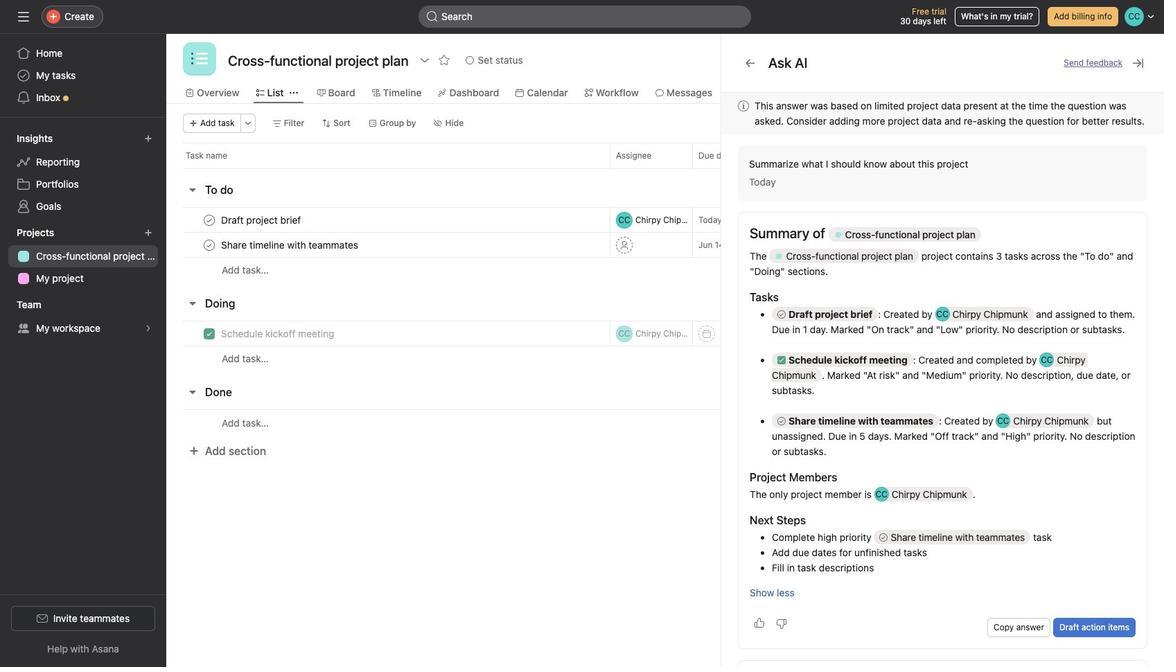Task type: locate. For each thing, give the bounding box(es) containing it.
0 vertical spatial cc image
[[937, 307, 948, 322]]

task name text field for mark complete checkbox
[[218, 213, 305, 227]]

mark complete image
[[201, 237, 218, 253]]

list box
[[419, 6, 751, 28]]

1 task name text field from the top
[[218, 213, 305, 227]]

row
[[166, 143, 1164, 168], [183, 168, 1147, 169], [166, 207, 1164, 233], [166, 232, 1164, 258], [166, 257, 1164, 283], [166, 321, 1164, 346], [166, 346, 1164, 371], [166, 410, 1164, 436]]

1 vertical spatial collapse task list for this group image
[[187, 298, 198, 309]]

None text field
[[225, 48, 412, 73]]

Task name text field
[[218, 213, 305, 227], [218, 238, 362, 252]]

0 horizontal spatial cc image
[[876, 487, 888, 502]]

2 collapse task list for this group image from the top
[[187, 298, 198, 309]]

hide sidebar image
[[18, 11, 29, 22]]

task name text field inside share timeline with teammates cell
[[218, 238, 362, 252]]

1 vertical spatial cc image
[[1041, 353, 1053, 367]]

1 vertical spatial cc image
[[618, 325, 630, 342]]

0 vertical spatial task name text field
[[218, 213, 305, 227]]

task name text field inside the "draft project brief" cell
[[218, 213, 305, 227]]

more actions image
[[244, 119, 252, 127]]

2 vertical spatial cc image
[[997, 414, 1009, 428]]

see details, my workspace image
[[144, 324, 152, 333]]

cc image
[[618, 212, 630, 228], [618, 325, 630, 342], [997, 414, 1009, 428]]

insights element
[[0, 126, 166, 220]]

new project or portfolio image
[[144, 229, 152, 237]]

2 task name text field from the top
[[218, 238, 362, 252]]

header to do tree grid
[[166, 207, 1164, 283]]

0 vertical spatial collapse task list for this group image
[[187, 184, 198, 195]]

collapse task list for this group image
[[187, 184, 198, 195], [187, 298, 198, 309]]

projects element
[[0, 220, 166, 292]]

cc image inside header doing 'tree grid'
[[618, 325, 630, 342]]

cc image for schedule kickoff meeting cell
[[618, 325, 630, 342]]

Mark complete checkbox
[[201, 237, 218, 253]]

teams element
[[0, 292, 166, 342]]

task name text field for mark complete option
[[218, 238, 362, 252]]

0 vertical spatial cc image
[[618, 212, 630, 228]]

global element
[[0, 34, 166, 117]]

cc image
[[937, 307, 948, 322], [1041, 353, 1053, 367], [876, 487, 888, 502]]

go back image
[[745, 58, 756, 69]]

1 vertical spatial task name text field
[[218, 238, 362, 252]]

isinverse image
[[427, 11, 438, 22]]

1 collapse task list for this group image from the top
[[187, 184, 198, 195]]



Task type: describe. For each thing, give the bounding box(es) containing it.
2 horizontal spatial cc image
[[1041, 353, 1053, 367]]

tab actions image
[[289, 89, 298, 97]]

collapse task list for this group image
[[187, 387, 198, 398]]

mark complete image
[[201, 212, 218, 228]]

collapse task list for this group image for header doing 'tree grid'
[[187, 298, 198, 309]]

Task name text field
[[218, 327, 339, 341]]

add to starred image
[[438, 55, 449, 66]]

2 vertical spatial cc image
[[876, 487, 888, 502]]

show options image
[[419, 55, 430, 66]]

collapse task list for this group image for header to do tree grid
[[187, 184, 198, 195]]

schedule kickoff meeting cell
[[166, 321, 610, 346]]

header doing tree grid
[[166, 321, 1164, 371]]

share timeline with teammates cell
[[166, 232, 610, 258]]

draft project brief cell
[[166, 207, 610, 233]]

helpful, provide written feedback image
[[754, 618, 765, 629]]

1 horizontal spatial cc image
[[937, 307, 948, 322]]

Mark complete checkbox
[[201, 212, 218, 228]]

not helpful, provide written feedback image
[[776, 618, 787, 629]]

approved image
[[204, 328, 215, 339]]

cc image for the "draft project brief" cell
[[618, 212, 630, 228]]

new insights image
[[144, 134, 152, 143]]

close details image
[[1132, 58, 1143, 69]]

list image
[[191, 51, 208, 67]]

add field image
[[951, 152, 960, 160]]



Task type: vqa. For each thing, say whether or not it's contained in the screenshot.
HEADER DOING tree grid
yes



